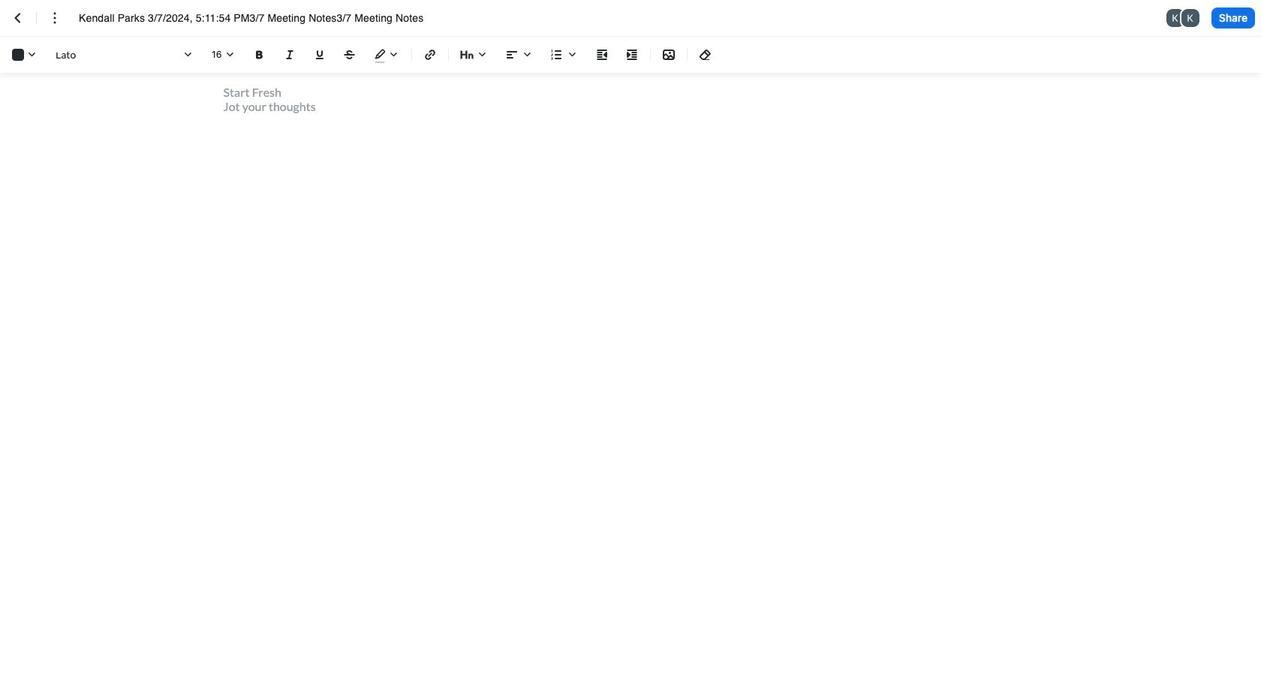 Task type: locate. For each thing, give the bounding box(es) containing it.
clear style image
[[697, 46, 715, 64]]

link image
[[421, 46, 439, 64]]

all notes image
[[9, 9, 27, 27]]

underline image
[[311, 46, 329, 64]]

None text field
[[79, 10, 451, 26]]

italic image
[[281, 46, 299, 64]]

strikethrough image
[[341, 46, 359, 64]]

insert image image
[[660, 46, 678, 64]]



Task type: vqa. For each thing, say whether or not it's contained in the screenshot.
More icon
yes



Task type: describe. For each thing, give the bounding box(es) containing it.
bold image
[[251, 46, 269, 64]]

more image
[[46, 9, 64, 27]]

kendall parks image
[[1167, 9, 1185, 27]]

decrease indent image
[[593, 46, 611, 64]]

increase indent image
[[623, 46, 641, 64]]

kendall parks image
[[1182, 9, 1200, 27]]



